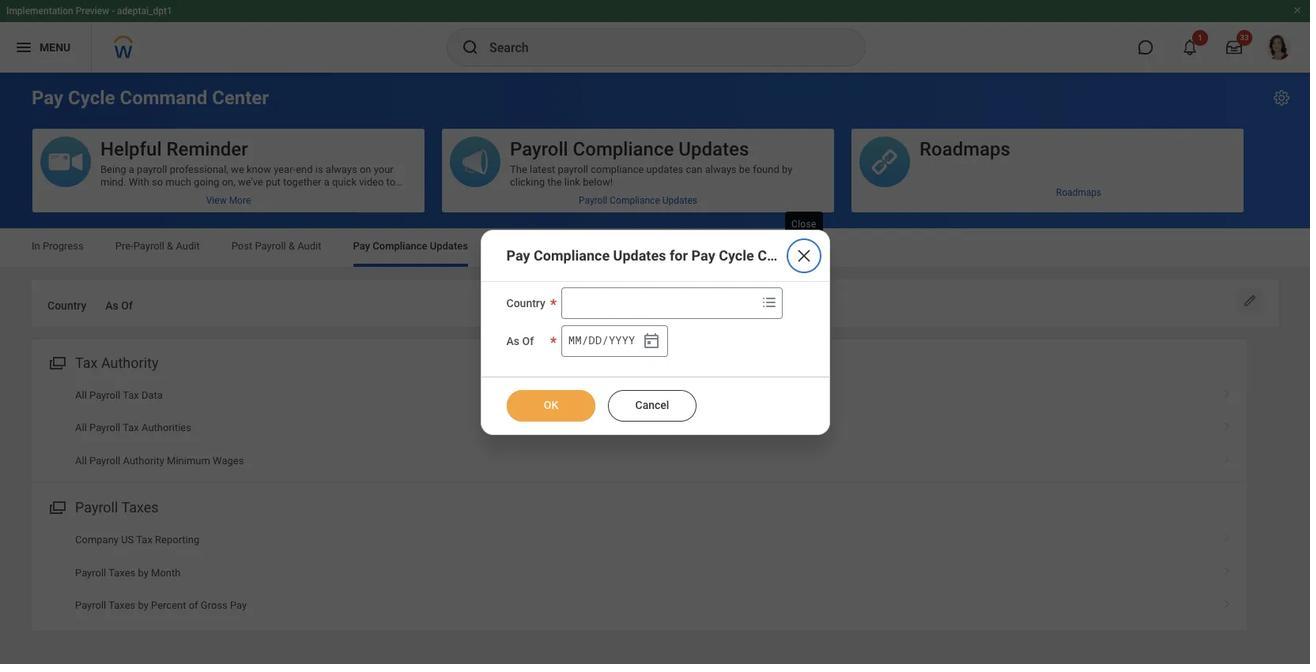 Task type: vqa. For each thing, say whether or not it's contained in the screenshot.
Export to Excel IMAGE
no



Task type: describe. For each thing, give the bounding box(es) containing it.
authorities
[[142, 422, 191, 434]]

0 horizontal spatial center
[[212, 87, 269, 109]]

chevron right image for data
[[1217, 384, 1237, 400]]

by inside the latest payroll compliance updates can always be found by clicking the link below!
[[782, 164, 793, 176]]

payroll inside "link"
[[75, 600, 106, 612]]

video
[[359, 176, 384, 188]]

year-
[[274, 164, 296, 176]]

reporting
[[155, 535, 199, 547]]

menu group image
[[46, 352, 67, 373]]

always inside 'being a payroll professional, we know year-end is always on your mind. with so much going on, we've put together a quick video to remind you of some important concepts to help keep your stress down!'
[[326, 164, 357, 176]]

0 horizontal spatial to
[[286, 189, 295, 201]]

clicking
[[510, 176, 545, 188]]

dd
[[589, 333, 602, 348]]

1 horizontal spatial a
[[324, 176, 330, 188]]

the
[[510, 164, 527, 176]]

end
[[296, 164, 313, 176]]

on
[[360, 164, 371, 176]]

payroll taxes by percent of gross pay
[[75, 600, 247, 612]]

company us tax reporting link
[[32, 524, 1247, 557]]

& for pre-payroll & audit
[[167, 240, 173, 252]]

stress
[[366, 189, 394, 201]]

country inside pay compliance updates for pay cycle command center dialog
[[506, 297, 545, 310]]

edit image
[[1242, 293, 1258, 309]]

progress
[[43, 240, 84, 252]]

we've
[[238, 176, 263, 188]]

3 & from the left
[[569, 240, 576, 252]]

all payroll authority minimum wages link
[[32, 445, 1247, 478]]

we
[[231, 164, 244, 176]]

always inside the latest payroll compliance updates can always be found by clicking the link below!
[[705, 164, 737, 176]]

tax right menu group image
[[75, 355, 98, 371]]

important
[[194, 189, 239, 201]]

mm / dd / yyyy
[[568, 333, 635, 348]]

administration & setup
[[500, 240, 605, 252]]

0 horizontal spatial command
[[120, 87, 207, 109]]

as of inside pay compliance updates for pay cycle command center dialog
[[506, 335, 534, 348]]

1 vertical spatial authority
[[123, 455, 164, 467]]

audit for pre-payroll & audit
[[176, 240, 200, 252]]

tax authority
[[75, 355, 158, 371]]

ok button
[[506, 390, 595, 422]]

much
[[166, 176, 191, 188]]

configure this page image
[[1272, 89, 1291, 108]]

compliance down the latest payroll compliance updates can always be found by clicking the link below!
[[610, 195, 660, 206]]

implementation preview -   adeptai_dpt1 banner
[[0, 0, 1310, 73]]

payroll for payroll
[[558, 164, 588, 176]]

pay compliance updates for pay cycle command center dialog
[[480, 230, 870, 435]]

being a payroll professional, we know year-end is always on your mind. with so much going on, we've put together a quick video to remind you of some important concepts to help keep your stress down!
[[100, 164, 395, 213]]

payroll up latest
[[510, 138, 568, 161]]

payroll down all payroll tax authorities
[[89, 455, 120, 467]]

updates
[[646, 164, 683, 176]]

all for all payroll tax authorities
[[75, 422, 87, 434]]

pay cycle command center
[[32, 87, 269, 109]]

payroll right post
[[255, 240, 286, 252]]

pay inside "link"
[[230, 600, 247, 612]]

of inside pay compliance updates for pay cycle command center dialog
[[522, 335, 534, 348]]

all for all payroll authority minimum wages
[[75, 455, 87, 467]]

reminder
[[166, 138, 248, 161]]

going
[[194, 176, 219, 188]]

help
[[298, 189, 317, 201]]

command inside dialog
[[758, 247, 823, 264]]

in progress
[[32, 240, 84, 252]]

pay for pay compliance updates
[[353, 240, 370, 252]]

compliance
[[591, 164, 644, 176]]

updates inside dialog
[[613, 247, 666, 264]]

below!
[[583, 176, 613, 188]]

0 vertical spatial your
[[374, 164, 394, 176]]

0 vertical spatial as
[[105, 300, 118, 312]]

taxes for payroll taxes
[[121, 500, 159, 516]]

put
[[266, 176, 281, 188]]

on,
[[222, 176, 235, 188]]

all payroll authority minimum wages
[[75, 455, 244, 467]]

0 horizontal spatial your
[[344, 189, 364, 201]]

-
[[112, 6, 115, 17]]

pre-
[[115, 240, 133, 252]]

payroll up company
[[75, 500, 118, 516]]

2 / from the left
[[602, 333, 609, 348]]

center inside dialog
[[827, 247, 870, 264]]

all for all payroll tax data
[[75, 390, 87, 402]]

all payroll tax authorities link
[[32, 412, 1247, 445]]

close environment banner image
[[1293, 6, 1302, 15]]

setup
[[578, 240, 605, 252]]

data
[[142, 390, 163, 402]]

payroll taxes by percent of gross pay link
[[32, 590, 1247, 623]]

payroll for helpful
[[137, 164, 167, 176]]

keep
[[319, 189, 341, 201]]

post
[[231, 240, 252, 252]]

0 horizontal spatial as of
[[105, 300, 133, 312]]

notifications large image
[[1182, 40, 1198, 55]]

by for percent
[[138, 600, 149, 612]]

list for tax authority
[[32, 379, 1247, 478]]

quick
[[332, 176, 357, 188]]

profile logan mcneil element
[[1256, 30, 1301, 65]]

roadmaps inside button
[[920, 138, 1010, 161]]

all payroll tax authorities
[[75, 422, 191, 434]]

together
[[283, 176, 321, 188]]

payroll taxes
[[75, 500, 159, 516]]

taxes for payroll taxes by month
[[108, 567, 135, 579]]

all payroll tax data link
[[32, 379, 1247, 412]]

can
[[686, 164, 703, 176]]

yyyy
[[609, 333, 635, 348]]

payroll down tax authority
[[89, 390, 120, 402]]

administration
[[500, 240, 567, 252]]

down!
[[100, 202, 128, 213]]

as inside pay compliance updates for pay cycle command center dialog
[[506, 335, 520, 348]]

audit for post payroll & audit
[[297, 240, 321, 252]]

wages
[[213, 455, 244, 467]]

minimum
[[167, 455, 210, 467]]

search image
[[461, 38, 480, 57]]

tax for reporting
[[136, 535, 152, 547]]

cancel
[[635, 399, 669, 412]]

pay compliance updates
[[353, 240, 468, 252]]

list for payroll taxes
[[32, 524, 1247, 623]]

implementation
[[6, 6, 73, 17]]



Task type: locate. For each thing, give the bounding box(es) containing it.
1 vertical spatial of
[[522, 335, 534, 348]]

menu group image
[[46, 497, 67, 518]]

be
[[739, 164, 750, 176]]

as of
[[105, 300, 133, 312], [506, 335, 534, 348]]

1 horizontal spatial &
[[289, 240, 295, 252]]

to
[[386, 176, 395, 188], [286, 189, 295, 201]]

tax left data
[[123, 390, 139, 402]]

cycle inside dialog
[[719, 247, 754, 264]]

tax down all payroll tax data
[[123, 422, 139, 434]]

month
[[151, 567, 181, 579]]

inbox large image
[[1226, 40, 1242, 55]]

compliance inside dialog
[[534, 247, 610, 264]]

chevron right image inside payroll taxes by month link
[[1217, 562, 1237, 578]]

1 horizontal spatial roadmaps
[[1056, 187, 1102, 198]]

close
[[792, 219, 817, 230]]

1 vertical spatial as of
[[506, 335, 534, 348]]

1 horizontal spatial payroll
[[558, 164, 588, 176]]

x image
[[794, 246, 813, 265]]

all up payroll taxes
[[75, 455, 87, 467]]

by
[[782, 164, 793, 176], [138, 567, 149, 579], [138, 600, 149, 612]]

is
[[315, 164, 323, 176]]

2 vertical spatial taxes
[[108, 600, 135, 612]]

ok
[[543, 399, 558, 412]]

percent
[[151, 600, 186, 612]]

command up "helpful reminder"
[[120, 87, 207, 109]]

1 vertical spatial as
[[506, 335, 520, 348]]

0 vertical spatial center
[[212, 87, 269, 109]]

company us tax reporting
[[75, 535, 199, 547]]

tab list containing in progress
[[16, 229, 1294, 267]]

1 vertical spatial all
[[75, 422, 87, 434]]

1 list from the top
[[32, 379, 1247, 478]]

1 horizontal spatial center
[[827, 247, 870, 264]]

chevron right image inside all payroll tax data link
[[1217, 384, 1237, 400]]

payroll taxes by month link
[[32, 557, 1247, 590]]

0 horizontal spatial always
[[326, 164, 357, 176]]

1 audit from the left
[[176, 240, 200, 252]]

of left gross
[[189, 600, 198, 612]]

3 all from the top
[[75, 455, 87, 467]]

0 vertical spatial authority
[[101, 355, 158, 371]]

2 chevron right image from the top
[[1217, 595, 1237, 610]]

taxes inside "link"
[[108, 600, 135, 612]]

0 horizontal spatial /
[[582, 333, 588, 348]]

latest
[[530, 164, 555, 176]]

calendar image
[[642, 332, 661, 351]]

prompts image
[[760, 293, 779, 312]]

1 horizontal spatial country
[[506, 297, 545, 310]]

authority
[[101, 355, 158, 371], [123, 455, 164, 467]]

close tooltip
[[782, 209, 826, 240]]

found
[[753, 164, 779, 176]]

as left mm at the left of the page
[[506, 335, 520, 348]]

pay compliance updates for pay cycle command center
[[506, 247, 870, 264]]

0 vertical spatial by
[[782, 164, 793, 176]]

Country field
[[562, 289, 756, 317]]

by for month
[[138, 567, 149, 579]]

pay for pay cycle command center
[[32, 87, 63, 109]]

0 vertical spatial of
[[154, 189, 163, 201]]

1 vertical spatial taxes
[[108, 567, 135, 579]]

remind
[[100, 189, 132, 201]]

payroll
[[510, 138, 568, 161], [579, 195, 607, 206], [133, 240, 164, 252], [255, 240, 286, 252], [89, 390, 120, 402], [89, 422, 120, 434], [89, 455, 120, 467], [75, 500, 118, 516], [75, 567, 106, 579], [75, 600, 106, 612]]

0 vertical spatial roadmaps
[[920, 138, 1010, 161]]

& right pre-
[[167, 240, 173, 252]]

payroll
[[137, 164, 167, 176], [558, 164, 588, 176]]

1 vertical spatial center
[[827, 247, 870, 264]]

pay inside tab list
[[353, 240, 370, 252]]

command
[[120, 87, 207, 109], [758, 247, 823, 264]]

payroll taxes by month
[[75, 567, 181, 579]]

your down quick
[[344, 189, 364, 201]]

a
[[129, 164, 134, 176], [324, 176, 330, 188]]

1 & from the left
[[167, 240, 173, 252]]

the latest payroll compliance updates can always be found by clicking the link below!
[[510, 164, 793, 188]]

us
[[121, 535, 134, 547]]

mm
[[568, 333, 582, 348]]

as of left mm at the left of the page
[[506, 335, 534, 348]]

payroll up link
[[558, 164, 588, 176]]

taxes up the company us tax reporting
[[121, 500, 159, 516]]

0 vertical spatial taxes
[[121, 500, 159, 516]]

the
[[547, 176, 562, 188]]

pre-payroll & audit
[[115, 240, 200, 252]]

of inside "link"
[[189, 600, 198, 612]]

for
[[670, 247, 688, 264]]

chevron right image inside payroll taxes by percent of gross pay "link"
[[1217, 595, 1237, 610]]

chevron right image for tax authority
[[1217, 450, 1237, 465]]

0 horizontal spatial audit
[[176, 240, 200, 252]]

/ right mm at the left of the page
[[582, 333, 588, 348]]

1 horizontal spatial as
[[506, 335, 520, 348]]

main content containing pay cycle command center
[[0, 73, 1310, 647]]

as
[[105, 300, 118, 312], [506, 335, 520, 348]]

2 always from the left
[[705, 164, 737, 176]]

to left help
[[286, 189, 295, 201]]

/ right dd
[[602, 333, 609, 348]]

2 vertical spatial all
[[75, 455, 87, 467]]

0 vertical spatial of
[[121, 300, 133, 312]]

to up stress
[[386, 176, 395, 188]]

0 horizontal spatial cycle
[[68, 87, 115, 109]]

2 all from the top
[[75, 422, 87, 434]]

1 chevron right image from the top
[[1217, 384, 1237, 400]]

& for post payroll & audit
[[289, 240, 295, 252]]

chevron right image for month
[[1217, 562, 1237, 578]]

2 & from the left
[[289, 240, 295, 252]]

helpful reminder
[[100, 138, 248, 161]]

your
[[374, 164, 394, 176], [344, 189, 364, 201]]

always up quick
[[326, 164, 357, 176]]

in
[[32, 240, 40, 252]]

concepts
[[241, 189, 283, 201]]

payroll compliance updates link
[[442, 189, 834, 213]]

as up tax authority
[[105, 300, 118, 312]]

your up video
[[374, 164, 394, 176]]

pay
[[32, 87, 63, 109], [353, 240, 370, 252], [506, 247, 530, 264], [692, 247, 715, 264], [230, 600, 247, 612]]

1 horizontal spatial /
[[602, 333, 609, 348]]

payroll down all payroll tax data
[[89, 422, 120, 434]]

1 horizontal spatial your
[[374, 164, 394, 176]]

compliance down link
[[534, 247, 610, 264]]

0 horizontal spatial &
[[167, 240, 173, 252]]

command down close
[[758, 247, 823, 264]]

payroll inside the latest payroll compliance updates can always be found by clicking the link below!
[[558, 164, 588, 176]]

1 vertical spatial of
[[189, 600, 198, 612]]

link
[[564, 176, 580, 188]]

payroll compliance updates down the latest payroll compliance updates can always be found by clicking the link below!
[[579, 195, 697, 206]]

1 vertical spatial to
[[286, 189, 295, 201]]

compliance down stress
[[373, 240, 427, 252]]

tax for data
[[123, 390, 139, 402]]

cycle up helpful
[[68, 87, 115, 109]]

chevron right image inside company us tax reporting link
[[1217, 529, 1237, 545]]

chevron right image for authorities
[[1217, 417, 1237, 433]]

1 horizontal spatial always
[[705, 164, 737, 176]]

1 / from the left
[[582, 333, 588, 348]]

pay for pay compliance updates for pay cycle command center
[[506, 247, 530, 264]]

1 horizontal spatial of
[[522, 335, 534, 348]]

tab list
[[16, 229, 1294, 267]]

1 vertical spatial roadmaps
[[1056, 187, 1102, 198]]

1 horizontal spatial to
[[386, 176, 395, 188]]

0 horizontal spatial as
[[105, 300, 118, 312]]

main content
[[0, 73, 1310, 647]]

2 payroll from the left
[[558, 164, 588, 176]]

taxes down payroll taxes by month
[[108, 600, 135, 612]]

0 horizontal spatial a
[[129, 164, 134, 176]]

updates inside tab list
[[430, 240, 468, 252]]

authority down all payroll tax authorities
[[123, 455, 164, 467]]

of left mm at the left of the page
[[522, 335, 534, 348]]

0 horizontal spatial roadmaps
[[920, 138, 1010, 161]]

1 horizontal spatial cycle
[[719, 247, 754, 264]]

& left the setup
[[569, 240, 576, 252]]

payroll down you
[[133, 240, 164, 252]]

helpful
[[100, 138, 162, 161]]

tax
[[75, 355, 98, 371], [123, 390, 139, 402], [123, 422, 139, 434], [136, 535, 152, 547]]

a up keep
[[324, 176, 330, 188]]

by left percent
[[138, 600, 149, 612]]

of
[[121, 300, 133, 312], [522, 335, 534, 348]]

center up reminder
[[212, 87, 269, 109]]

list
[[32, 379, 1247, 478], [32, 524, 1247, 623]]

preview
[[76, 6, 109, 17]]

payroll compliance updates
[[510, 138, 749, 161], [579, 195, 697, 206]]

chevron right image for reporting
[[1217, 529, 1237, 545]]

country up menu group image
[[47, 300, 86, 312]]

compliance up compliance
[[573, 138, 674, 161]]

0 vertical spatial all
[[75, 390, 87, 402]]

1 vertical spatial command
[[758, 247, 823, 264]]

0 vertical spatial cycle
[[68, 87, 115, 109]]

1 horizontal spatial as of
[[506, 335, 534, 348]]

always
[[326, 164, 357, 176], [705, 164, 737, 176]]

of inside 'being a payroll professional, we know year-end is always on your mind. with so much going on, we've put together a quick video to remind you of some important concepts to help keep your stress down!'
[[154, 189, 163, 201]]

list containing all payroll tax data
[[32, 379, 1247, 478]]

you
[[135, 189, 151, 201]]

chevron right image inside all payroll tax authorities link
[[1217, 417, 1237, 433]]

0 horizontal spatial of
[[121, 300, 133, 312]]

always left be
[[705, 164, 737, 176]]

payroll inside 'being a payroll professional, we know year-end is always on your mind. with so much going on, we've put together a quick video to remind you of some important concepts to help keep your stress down!'
[[137, 164, 167, 176]]

a up with
[[129, 164, 134, 176]]

0 vertical spatial payroll compliance updates
[[510, 138, 749, 161]]

all down tax authority
[[75, 390, 87, 402]]

/
[[582, 333, 588, 348], [602, 333, 609, 348]]

payroll down payroll taxes by month
[[75, 600, 106, 612]]

know
[[247, 164, 271, 176]]

mind.
[[100, 176, 126, 188]]

1 vertical spatial list
[[32, 524, 1247, 623]]

of down so
[[154, 189, 163, 201]]

post payroll & audit
[[231, 240, 321, 252]]

& right post
[[289, 240, 295, 252]]

being
[[100, 164, 126, 176]]

taxes
[[121, 500, 159, 516], [108, 567, 135, 579], [108, 600, 135, 612]]

audit down help
[[297, 240, 321, 252]]

country
[[506, 297, 545, 310], [47, 300, 86, 312]]

chevron right image
[[1217, 450, 1237, 465], [1217, 595, 1237, 610]]

1 payroll from the left
[[137, 164, 167, 176]]

implementation preview -   adeptai_dpt1
[[6, 6, 172, 17]]

some
[[166, 189, 191, 201]]

4 chevron right image from the top
[[1217, 562, 1237, 578]]

center right x image
[[827, 247, 870, 264]]

country down administration
[[506, 297, 545, 310]]

0 vertical spatial as of
[[105, 300, 133, 312]]

2 vertical spatial by
[[138, 600, 149, 612]]

cycle
[[68, 87, 115, 109], [719, 247, 754, 264]]

1 chevron right image from the top
[[1217, 450, 1237, 465]]

chevron right image
[[1217, 384, 1237, 400], [1217, 417, 1237, 433], [1217, 529, 1237, 545], [1217, 562, 1237, 578]]

taxes down "us"
[[108, 567, 135, 579]]

roadmaps
[[920, 138, 1010, 161], [1056, 187, 1102, 198]]

list containing company us tax reporting
[[32, 524, 1247, 623]]

1 horizontal spatial command
[[758, 247, 823, 264]]

2 audit from the left
[[297, 240, 321, 252]]

2 horizontal spatial &
[[569, 240, 576, 252]]

1 always from the left
[[326, 164, 357, 176]]

&
[[167, 240, 173, 252], [289, 240, 295, 252], [569, 240, 576, 252]]

by inside "link"
[[138, 600, 149, 612]]

roadmaps link
[[852, 181, 1244, 204]]

0 vertical spatial list
[[32, 379, 1247, 478]]

chevron right image inside all payroll authority minimum wages link
[[1217, 450, 1237, 465]]

tax right "us"
[[136, 535, 152, 547]]

authority up all payroll tax data
[[101, 355, 158, 371]]

0 horizontal spatial of
[[154, 189, 163, 201]]

compliance inside tab list
[[373, 240, 427, 252]]

0 vertical spatial chevron right image
[[1217, 450, 1237, 465]]

0 horizontal spatial country
[[47, 300, 86, 312]]

0 horizontal spatial payroll
[[137, 164, 167, 176]]

with
[[129, 176, 149, 188]]

1 vertical spatial your
[[344, 189, 364, 201]]

chevron right image for payroll taxes
[[1217, 595, 1237, 610]]

3 chevron right image from the top
[[1217, 529, 1237, 545]]

1 vertical spatial cycle
[[719, 247, 754, 264]]

as of up tax authority
[[105, 300, 133, 312]]

2 list from the top
[[32, 524, 1247, 623]]

gross
[[201, 600, 228, 612]]

payroll compliance updates up compliance
[[510, 138, 749, 161]]

center
[[212, 87, 269, 109], [827, 247, 870, 264]]

as of group
[[561, 325, 668, 357]]

1 vertical spatial by
[[138, 567, 149, 579]]

1 horizontal spatial audit
[[297, 240, 321, 252]]

tax for authorities
[[123, 422, 139, 434]]

compliance
[[573, 138, 674, 161], [610, 195, 660, 206], [373, 240, 427, 252], [534, 247, 610, 264]]

by left month at the bottom
[[138, 567, 149, 579]]

so
[[152, 176, 163, 188]]

0 vertical spatial command
[[120, 87, 207, 109]]

0 vertical spatial to
[[386, 176, 395, 188]]

1 vertical spatial payroll compliance updates
[[579, 195, 697, 206]]

roadmaps button
[[852, 129, 1244, 189]]

adeptai_dpt1
[[117, 6, 172, 17]]

company
[[75, 535, 119, 547]]

of up tax authority
[[121, 300, 133, 312]]

taxes for payroll taxes by percent of gross pay
[[108, 600, 135, 612]]

all down all payroll tax data
[[75, 422, 87, 434]]

all payroll tax data
[[75, 390, 163, 402]]

1 all from the top
[[75, 390, 87, 402]]

audit
[[176, 240, 200, 252], [297, 240, 321, 252]]

audit down some on the left top
[[176, 240, 200, 252]]

payroll down below!
[[579, 195, 607, 206]]

1 vertical spatial chevron right image
[[1217, 595, 1237, 610]]

cancel button
[[608, 390, 696, 422]]

professional,
[[170, 164, 228, 176]]

payroll up so
[[137, 164, 167, 176]]

payroll down company
[[75, 567, 106, 579]]

2 chevron right image from the top
[[1217, 417, 1237, 433]]

by right the found
[[782, 164, 793, 176]]

1 horizontal spatial of
[[189, 600, 198, 612]]

cycle right for
[[719, 247, 754, 264]]



